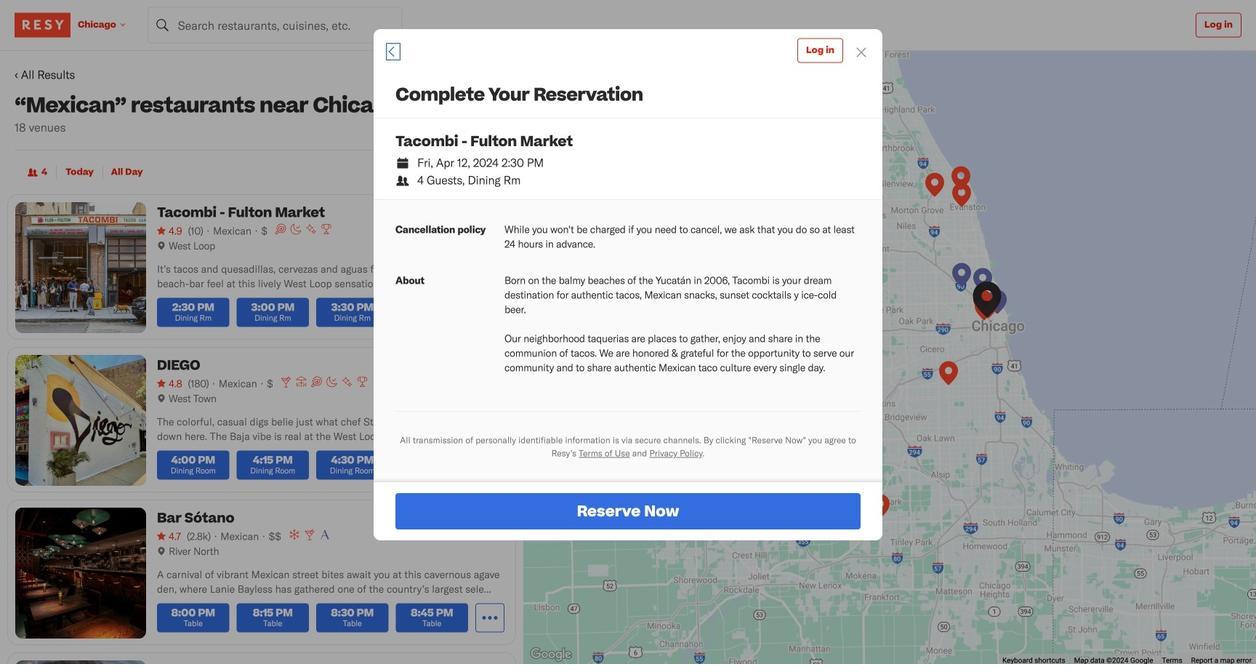 Task type: vqa. For each thing, say whether or not it's contained in the screenshot.
'Uncle Julio's - Schaumburg' icon
yes



Task type: locate. For each thing, give the bounding box(es) containing it.
Add DIEGO to favorites checkbox
[[487, 355, 508, 377]]

zentli image
[[953, 183, 972, 210]]

Add Bar Sótano to favorites checkbox
[[487, 508, 508, 529]]

comida cantina image
[[952, 166, 971, 193]]

diego image
[[974, 290, 993, 317]]

bocaditos chicago image
[[975, 296, 994, 323]]

book with resy element
[[374, 29, 883, 540]]

uncle julio's - orland park image
[[871, 494, 890, 521]]

tacombi - fulton market image
[[978, 295, 997, 322]]

uncle julio's - oakbrook image
[[795, 324, 814, 351]]

frontera grill image
[[988, 290, 1007, 317]]

leña brava image
[[978, 294, 997, 321]]

map region
[[524, 51, 1257, 664]]

cruz blanca brewery & taqueria image
[[978, 294, 997, 321]]

4.9 out of 5 stars image
[[157, 223, 182, 238]]



Task type: describe. For each thing, give the bounding box(es) containing it.
uncle julio's - schaumburg image
[[773, 179, 792, 206]]

10 reviews element
[[188, 223, 203, 238]]

bar sótano image
[[988, 290, 1007, 317]]

180 reviews element
[[188, 376, 209, 391]]

google image
[[527, 645, 575, 664]]

(2.8k) reviews element
[[187, 529, 211, 543]]

la josie image
[[980, 294, 999, 321]]

solazo image
[[940, 361, 959, 388]]

uncle julio's - old orchard image
[[926, 173, 945, 200]]

new on resy image
[[342, 376, 353, 388]]

old pueblo image
[[974, 268, 993, 295]]

calle cantina image
[[831, 354, 850, 381]]

Add Tacombi - Fulton Market to favorites checkbox
[[487, 202, 508, 224]]

4.8 out of 5 stars image
[[157, 376, 182, 391]]

4.7 out of 5 stars image
[[157, 529, 181, 543]]

mi tocaya antojería image
[[953, 263, 972, 290]]



